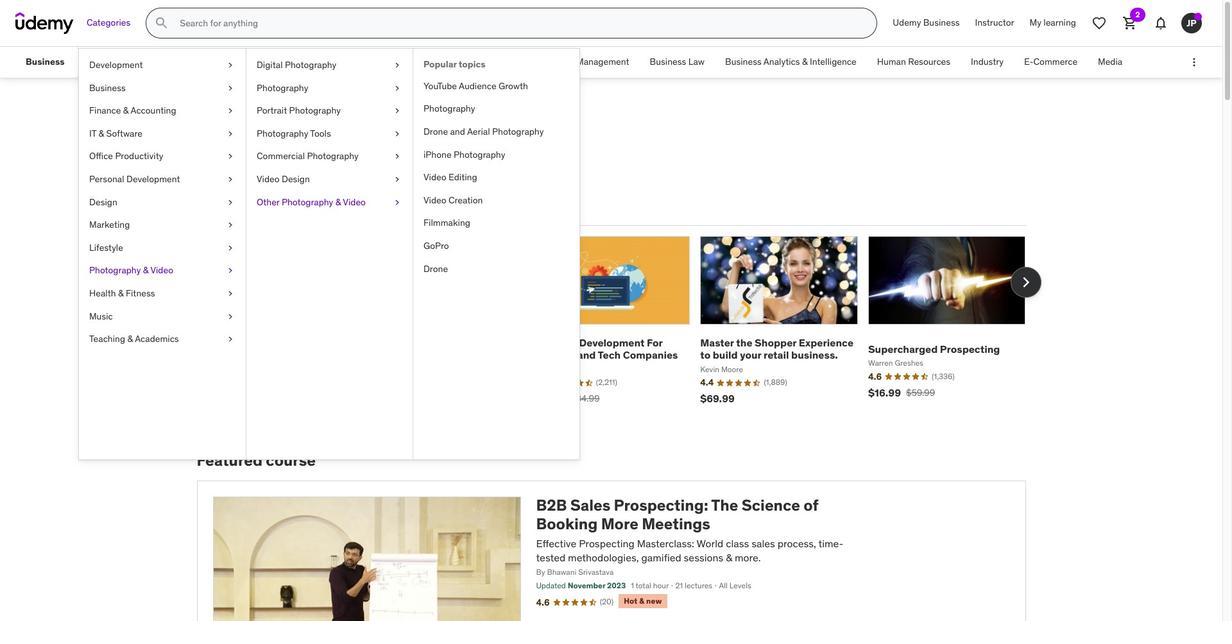 Task type: locate. For each thing, give the bounding box(es) containing it.
& inside 'photography & video' link
[[143, 265, 148, 276]]

xsmall image inside other photography & video link
[[392, 196, 402, 209]]

xsmall image left photography tools
[[225, 128, 236, 140]]

1 vertical spatial to
[[700, 349, 711, 362]]

21
[[675, 581, 683, 591]]

udemy image
[[15, 12, 74, 34]]

xsmall image for personal development
[[225, 173, 236, 186]]

1 vertical spatial development
[[126, 173, 180, 185]]

xsmall image inside "portrait photography" link
[[392, 105, 402, 117]]

total
[[636, 581, 651, 591]]

& inside finance & accounting link
[[123, 105, 129, 116]]

xsmall image inside video design "link"
[[392, 173, 402, 186]]

sales inside b2b sales prospecting: the science of booking more meetings effective prospecting masterclass: world class sales process, time- tested methodologies, gamified sessions & more. by bhawani srivastava
[[570, 496, 611, 515]]

and left the aerial
[[450, 126, 465, 137]]

personal development
[[89, 173, 180, 185]]

sessions
[[684, 551, 724, 564]]

video up other
[[257, 173, 280, 185]]

& down class
[[726, 551, 732, 564]]

& right it
[[99, 128, 104, 139]]

teaching
[[89, 333, 125, 345]]

xsmall image for other photography & video
[[392, 196, 402, 209]]

xsmall image inside 'personal development' link
[[225, 173, 236, 186]]

photography down the aerial
[[454, 149, 505, 160]]

photography up commercial
[[257, 128, 308, 139]]

to inside master the shopper experience to build your retail business.
[[700, 349, 711, 362]]

xsmall image inside "music" link
[[225, 310, 236, 323]]

1 horizontal spatial and
[[578, 349, 596, 362]]

photography inside digital photography link
[[285, 59, 336, 71]]

& inside 'business analytics & intelligence' link
[[802, 56, 808, 68]]

to left build
[[700, 349, 711, 362]]

& inside health & fitness link
[[118, 287, 124, 299]]

sales left portrait
[[197, 108, 251, 135]]

video up filmmaking
[[424, 194, 446, 206]]

xsmall image for it & software
[[225, 128, 236, 140]]

design down commercial photography on the left of the page
[[282, 173, 310, 185]]

0 horizontal spatial prospecting
[[579, 537, 635, 550]]

video
[[424, 171, 446, 183], [257, 173, 280, 185], [424, 194, 446, 206], [343, 196, 366, 208], [150, 265, 173, 276]]

video down iphone
[[424, 171, 446, 183]]

1 vertical spatial and
[[578, 349, 596, 362]]

management link
[[261, 47, 334, 78]]

0 horizontal spatial photography link
[[246, 77, 413, 100]]

management right project
[[576, 56, 629, 68]]

& for health & fitness
[[118, 287, 124, 299]]

xsmall image
[[225, 59, 236, 72], [392, 59, 402, 72], [392, 82, 402, 94], [225, 105, 236, 117], [225, 128, 236, 140], [392, 150, 402, 163], [225, 173, 236, 186], [392, 196, 402, 209], [225, 219, 236, 232]]

drone inside "link"
[[424, 126, 448, 137]]

xsmall image for health & fitness
[[225, 287, 236, 300]]

master the shopper experience to build your retail business. link
[[700, 336, 854, 362]]

xsmall image inside it & software link
[[225, 128, 236, 140]]

photography inside commercial photography link
[[307, 150, 359, 162]]

get
[[279, 164, 303, 184]]

photography inside "portrait photography" link
[[289, 105, 341, 116]]

xsmall image for marketing
[[225, 219, 236, 232]]

bhawani
[[547, 568, 577, 577]]

business link
[[15, 47, 75, 78], [79, 77, 246, 100]]

business up finance
[[89, 82, 126, 93]]

photography down youtube
[[424, 103, 475, 114]]

1 horizontal spatial management
[[576, 56, 629, 68]]

my learning
[[1030, 17, 1076, 28]]

master
[[700, 336, 734, 349]]

xsmall image left portrait
[[225, 105, 236, 117]]

0 horizontal spatial design
[[89, 196, 117, 208]]

xsmall image up most popular
[[225, 173, 236, 186]]

xsmall image inside development link
[[225, 59, 236, 72]]

effective
[[536, 537, 577, 550]]

instructor link
[[968, 8, 1022, 39]]

video inside "link"
[[257, 173, 280, 185]]

business left law
[[650, 56, 686, 68]]

& right the analytics
[[802, 56, 808, 68]]

photography up iphone photography link
[[492, 126, 544, 137]]

and inside 'business development for startups and tech companies'
[[578, 349, 596, 362]]

2
[[1136, 10, 1140, 19]]

drone and aerial photography
[[424, 126, 544, 137]]

management up portrait photography
[[271, 56, 324, 68]]

other photography & video element
[[413, 49, 580, 460]]

shopper
[[755, 336, 797, 349]]

1 vertical spatial drone
[[424, 263, 448, 274]]

0 horizontal spatial management
[[271, 56, 324, 68]]

process,
[[778, 537, 816, 550]]

drone for drone
[[424, 263, 448, 274]]

xsmall image inside lifestyle link
[[225, 242, 236, 254]]

0 vertical spatial sales
[[197, 108, 251, 135]]

& inside other photography & video link
[[335, 196, 341, 208]]

masterclass:
[[637, 537, 694, 550]]

sales right b2b
[[570, 496, 611, 515]]

photography link for audience
[[413, 98, 580, 121]]

2 vertical spatial development
[[579, 336, 645, 349]]

hot & new
[[624, 596, 662, 606]]

& up fitness
[[143, 265, 148, 276]]

started
[[337, 164, 390, 184]]

xsmall image for commercial photography
[[392, 150, 402, 163]]

more subcategory menu links image
[[1188, 56, 1201, 69]]

1 drone from the top
[[424, 126, 448, 137]]

methodologies,
[[568, 551, 639, 564]]

business left tech
[[532, 336, 577, 349]]

design
[[282, 173, 310, 185], [89, 196, 117, 208]]

& down video design "link"
[[335, 196, 341, 208]]

development inside 'business development for startups and tech companies'
[[579, 336, 645, 349]]

video design link
[[246, 168, 413, 191]]

courses to get you started
[[197, 164, 390, 184]]

udemy business link
[[885, 8, 968, 39]]

audience
[[459, 80, 496, 92]]

& right hot
[[639, 596, 644, 606]]

Search for anything text field
[[177, 12, 861, 34]]

xsmall image down business strategy link
[[392, 82, 402, 94]]

1 horizontal spatial to
[[700, 349, 711, 362]]

business development for startups and tech companies
[[532, 336, 678, 362]]

photography & video
[[89, 265, 173, 276]]

november
[[568, 581, 605, 591]]

0 horizontal spatial business link
[[15, 47, 75, 78]]

and left tech
[[578, 349, 596, 362]]

to down commercial
[[260, 164, 275, 184]]

photography up tools
[[289, 105, 341, 116]]

1 horizontal spatial design
[[282, 173, 310, 185]]

human resources link
[[867, 47, 961, 78]]

aerial
[[467, 126, 490, 137]]

xsmall image left video creation
[[392, 196, 402, 209]]

finance & accounting link
[[79, 100, 246, 122]]

business link down the udemy image
[[15, 47, 75, 78]]

commercial photography link
[[246, 145, 413, 168]]

drone for drone and aerial photography
[[424, 126, 448, 137]]

iphone photography
[[424, 149, 505, 160]]

photography inside iphone photography link
[[454, 149, 505, 160]]

drone down gopro
[[424, 263, 448, 274]]

photography link up drone and aerial photography
[[413, 98, 580, 121]]

xsmall image inside finance & accounting link
[[225, 105, 236, 117]]

xsmall image down most popular
[[225, 219, 236, 232]]

trending button
[[277, 194, 325, 225]]

levels
[[730, 581, 751, 591]]

youtube audience growth
[[424, 80, 528, 92]]

media link
[[1088, 47, 1133, 78]]

jp
[[1187, 17, 1197, 29]]

video design
[[257, 173, 310, 185]]

digital
[[257, 59, 283, 71]]

& inside teaching & academics link
[[127, 333, 133, 345]]

1 vertical spatial design
[[89, 196, 117, 208]]

2 drone from the top
[[424, 263, 448, 274]]

0 horizontal spatial and
[[450, 126, 465, 137]]

xsmall image inside 'photography & video' link
[[225, 265, 236, 277]]

xsmall image
[[225, 82, 236, 94], [392, 105, 402, 117], [392, 128, 402, 140], [225, 150, 236, 163], [392, 173, 402, 186], [225, 196, 236, 209], [225, 242, 236, 254], [225, 265, 236, 277], [225, 287, 236, 300], [225, 310, 236, 323], [225, 333, 236, 346]]

xsmall image for photography tools
[[392, 128, 402, 140]]

project management link
[[535, 47, 640, 78]]

xsmall image for development
[[225, 59, 236, 72]]

&
[[802, 56, 808, 68], [123, 105, 129, 116], [99, 128, 104, 139], [335, 196, 341, 208], [143, 265, 148, 276], [118, 287, 124, 299], [127, 333, 133, 345], [726, 551, 732, 564], [639, 596, 644, 606]]

xsmall image inside digital photography link
[[392, 59, 402, 72]]

entrepreneurship link
[[86, 47, 177, 78]]

0 vertical spatial to
[[260, 164, 275, 184]]

xsmall image for business
[[225, 82, 236, 94]]

& inside it & software link
[[99, 128, 104, 139]]

xsmall image inside health & fitness link
[[225, 287, 236, 300]]

0 vertical spatial development
[[89, 59, 143, 71]]

business link up accounting
[[79, 77, 246, 100]]

project
[[545, 56, 574, 68]]

photography up "health & fitness"
[[89, 265, 141, 276]]

industry
[[971, 56, 1004, 68]]

all
[[719, 581, 728, 591]]

business law
[[650, 56, 705, 68]]

filmmaking
[[424, 217, 470, 229]]

iphone
[[424, 149, 452, 160]]

srivastava
[[578, 568, 614, 577]]

design inside "link"
[[282, 173, 310, 185]]

photography down you
[[282, 196, 333, 208]]

photography up you
[[307, 150, 359, 162]]

youtube
[[424, 80, 457, 92]]

most popular button
[[197, 194, 267, 225]]

office productivity
[[89, 150, 163, 162]]

shopping cart with 2 items image
[[1123, 15, 1138, 31]]

business law link
[[640, 47, 715, 78]]

academics
[[135, 333, 179, 345]]

xsmall image inside design link
[[225, 196, 236, 209]]

xsmall image inside office productivity 'link'
[[225, 150, 236, 163]]

1 vertical spatial prospecting
[[579, 537, 635, 550]]

xsmall image inside commercial photography link
[[392, 150, 402, 163]]

marketing link
[[79, 214, 246, 237]]

0 vertical spatial courses
[[255, 108, 338, 135]]

1 vertical spatial courses
[[197, 164, 257, 184]]

& right health
[[118, 287, 124, 299]]

1 horizontal spatial sales
[[570, 496, 611, 515]]

1 vertical spatial sales
[[570, 496, 611, 515]]

xsmall image for finance & accounting
[[225, 105, 236, 117]]

tested
[[536, 551, 566, 564]]

office
[[89, 150, 113, 162]]

1 horizontal spatial prospecting
[[940, 343, 1000, 355]]

drone inside 'link'
[[424, 263, 448, 274]]

xsmall image left popular
[[392, 59, 402, 72]]

0 vertical spatial drone
[[424, 126, 448, 137]]

it & software link
[[79, 122, 246, 145]]

booking
[[536, 514, 598, 534]]

1 horizontal spatial photography link
[[413, 98, 580, 121]]

photography & video link
[[79, 260, 246, 282]]

gamified
[[641, 551, 681, 564]]

xsmall image inside teaching & academics link
[[225, 333, 236, 346]]

photography right digital
[[285, 59, 336, 71]]

development for business
[[579, 336, 645, 349]]

xsmall image inside photography tools link
[[392, 128, 402, 140]]

0 horizontal spatial sales
[[197, 108, 251, 135]]

xsmall image for portrait photography
[[392, 105, 402, 117]]

xsmall image left iphone
[[392, 150, 402, 163]]

instructor
[[975, 17, 1014, 28]]

xsmall image inside marketing link
[[225, 219, 236, 232]]

portrait photography link
[[246, 100, 413, 122]]

filmmaking link
[[413, 212, 580, 235]]

video for video creation
[[424, 194, 446, 206]]

notifications image
[[1153, 15, 1169, 31]]

personal
[[89, 173, 124, 185]]

tools
[[310, 128, 331, 139]]

0 vertical spatial design
[[282, 173, 310, 185]]

world
[[697, 537, 724, 550]]

design down the "personal"
[[89, 196, 117, 208]]

& right finance
[[123, 105, 129, 116]]

photography link up portrait photography
[[246, 77, 413, 100]]

business right "udemy"
[[923, 17, 960, 28]]

drone up iphone
[[424, 126, 448, 137]]

0 vertical spatial prospecting
[[940, 343, 1000, 355]]

commercial
[[257, 150, 305, 162]]

next image
[[1016, 272, 1036, 293]]

popular
[[424, 58, 457, 70]]

& right 'teaching'
[[127, 333, 133, 345]]

wishlist image
[[1092, 15, 1107, 31]]

media
[[1098, 56, 1123, 68]]

xsmall image left digital
[[225, 59, 236, 72]]

prospecting inside b2b sales prospecting: the science of booking more meetings effective prospecting masterclass: world class sales process, time- tested methodologies, gamified sessions & more. by bhawani srivastava
[[579, 537, 635, 550]]

0 vertical spatial and
[[450, 126, 465, 137]]



Task type: vqa. For each thing, say whether or not it's contained in the screenshot.
AT inside the What is the biggest mistake people make when negotiating? Probably moving down in large steps - this lecture looks at why that is so bad, and what you can do to avoid it.
no



Task type: describe. For each thing, give the bounding box(es) containing it.
categories button
[[79, 8, 138, 39]]

xsmall image for office productivity
[[225, 150, 236, 163]]

1 total hour
[[631, 581, 669, 591]]

experience
[[799, 336, 854, 349]]

the
[[711, 496, 738, 515]]

xsmall image for video design
[[392, 173, 402, 186]]

hour
[[653, 581, 669, 591]]

xsmall image for photography & video
[[225, 265, 236, 277]]

1
[[631, 581, 634, 591]]

2 management from the left
[[576, 56, 629, 68]]

supercharged
[[868, 343, 938, 355]]

arrow pointing to subcategory menu links image
[[75, 47, 86, 78]]

resources
[[908, 56, 951, 68]]

fitness
[[126, 287, 155, 299]]

1 horizontal spatial business link
[[79, 77, 246, 100]]

& inside b2b sales prospecting: the science of booking more meetings effective prospecting masterclass: world class sales process, time- tested methodologies, gamified sessions & more. by bhawani srivastava
[[726, 551, 732, 564]]

other
[[257, 196, 280, 208]]

& for photography & video
[[143, 265, 148, 276]]

course
[[266, 451, 316, 471]]

& for finance & accounting
[[123, 105, 129, 116]]

iphone photography link
[[413, 143, 580, 166]]

photography inside 'photography & video' link
[[89, 265, 141, 276]]

business left arrow pointing to subcategory menu links image at the top of page
[[26, 56, 65, 68]]

& for hot & new
[[639, 596, 644, 606]]

video creation link
[[413, 189, 580, 212]]

photography up portrait
[[257, 82, 308, 93]]

science
[[742, 496, 800, 515]]

xsmall image for design
[[225, 196, 236, 209]]

you have alerts image
[[1194, 13, 1202, 21]]

class
[[726, 537, 749, 550]]

lifestyle
[[89, 242, 123, 253]]

by
[[536, 568, 545, 577]]

software
[[106, 128, 142, 139]]

supercharged prospecting
[[868, 343, 1000, 355]]

business analytics & intelligence link
[[715, 47, 867, 78]]

supercharged prospecting link
[[868, 343, 1000, 355]]

e-commerce link
[[1014, 47, 1088, 78]]

office productivity link
[[79, 145, 246, 168]]

updated
[[536, 581, 566, 591]]

communication
[[187, 56, 251, 68]]

popular topics
[[424, 58, 486, 70]]

submit search image
[[154, 15, 170, 31]]

prospecting inside 'carousel' element
[[940, 343, 1000, 355]]

video down started
[[343, 196, 366, 208]]

your
[[740, 349, 761, 362]]

health & fitness link
[[79, 282, 246, 305]]

youtube audience growth link
[[413, 75, 580, 98]]

4.6
[[536, 597, 550, 608]]

udemy
[[893, 17, 921, 28]]

xsmall image for lifestyle
[[225, 242, 236, 254]]

business inside 'business development for startups and tech companies'
[[532, 336, 577, 349]]

growth
[[499, 80, 528, 92]]

project management
[[545, 56, 629, 68]]

business left popular
[[387, 56, 424, 68]]

carousel element
[[197, 236, 1041, 421]]

health & fitness
[[89, 287, 155, 299]]

lectures
[[685, 581, 713, 591]]

industry link
[[961, 47, 1014, 78]]

b2b sales prospecting: the science of booking more meetings effective prospecting masterclass: world class sales process, time- tested methodologies, gamified sessions & more. by bhawani srivastava
[[536, 496, 843, 577]]

business strategy link
[[377, 47, 470, 78]]

xsmall image for teaching & academics
[[225, 333, 236, 346]]

video editing
[[424, 171, 477, 183]]

& for teaching & academics
[[127, 333, 133, 345]]

udemy business
[[893, 17, 960, 28]]

prospecting:
[[614, 496, 708, 515]]

1 management from the left
[[271, 56, 324, 68]]

photography link for photography
[[246, 77, 413, 100]]

e-
[[1024, 56, 1034, 68]]

operations link
[[470, 47, 535, 78]]

you
[[307, 164, 333, 184]]

commerce
[[1034, 56, 1078, 68]]

sales
[[752, 537, 775, 550]]

popular
[[226, 202, 264, 215]]

xsmall image for music
[[225, 310, 236, 323]]

communication link
[[177, 47, 261, 78]]

music link
[[79, 305, 246, 328]]

creation
[[449, 194, 483, 206]]

gopro
[[424, 240, 449, 252]]

photography inside photography tools link
[[257, 128, 308, 139]]

the
[[736, 336, 753, 349]]

gopro link
[[413, 235, 580, 258]]

and inside the drone and aerial photography "link"
[[450, 126, 465, 137]]

business inside 'link'
[[923, 17, 960, 28]]

portrait
[[257, 105, 287, 116]]

b2b
[[536, 496, 567, 515]]

teaching & academics link
[[79, 328, 246, 351]]

video down lifestyle link
[[150, 265, 173, 276]]

trending
[[279, 202, 323, 215]]

business left the analytics
[[725, 56, 762, 68]]

finance & accounting
[[89, 105, 176, 116]]

my
[[1030, 17, 1042, 28]]

drone and aerial photography link
[[413, 121, 580, 143]]

development for personal
[[126, 173, 180, 185]]

lifestyle link
[[79, 237, 246, 260]]

other photography & video link
[[246, 191, 413, 214]]

my learning link
[[1022, 8, 1084, 39]]

more.
[[735, 551, 761, 564]]

digital photography
[[257, 59, 336, 71]]

video for video editing
[[424, 171, 446, 183]]

& for it & software
[[99, 128, 104, 139]]

tech
[[598, 349, 621, 362]]

0 horizontal spatial to
[[260, 164, 275, 184]]

video creation
[[424, 194, 483, 206]]

marketing
[[89, 219, 130, 231]]

of
[[804, 496, 819, 515]]

featured
[[197, 451, 263, 471]]

productivity
[[115, 150, 163, 162]]

accounting
[[131, 105, 176, 116]]

human resources
[[877, 56, 951, 68]]

categories
[[87, 17, 131, 28]]

xsmall image for photography
[[392, 82, 402, 94]]

video for video design
[[257, 173, 280, 185]]

xsmall image for digital photography
[[392, 59, 402, 72]]

photography inside the drone and aerial photography "link"
[[492, 126, 544, 137]]

photography inside other photography & video link
[[282, 196, 333, 208]]

music
[[89, 310, 113, 322]]



